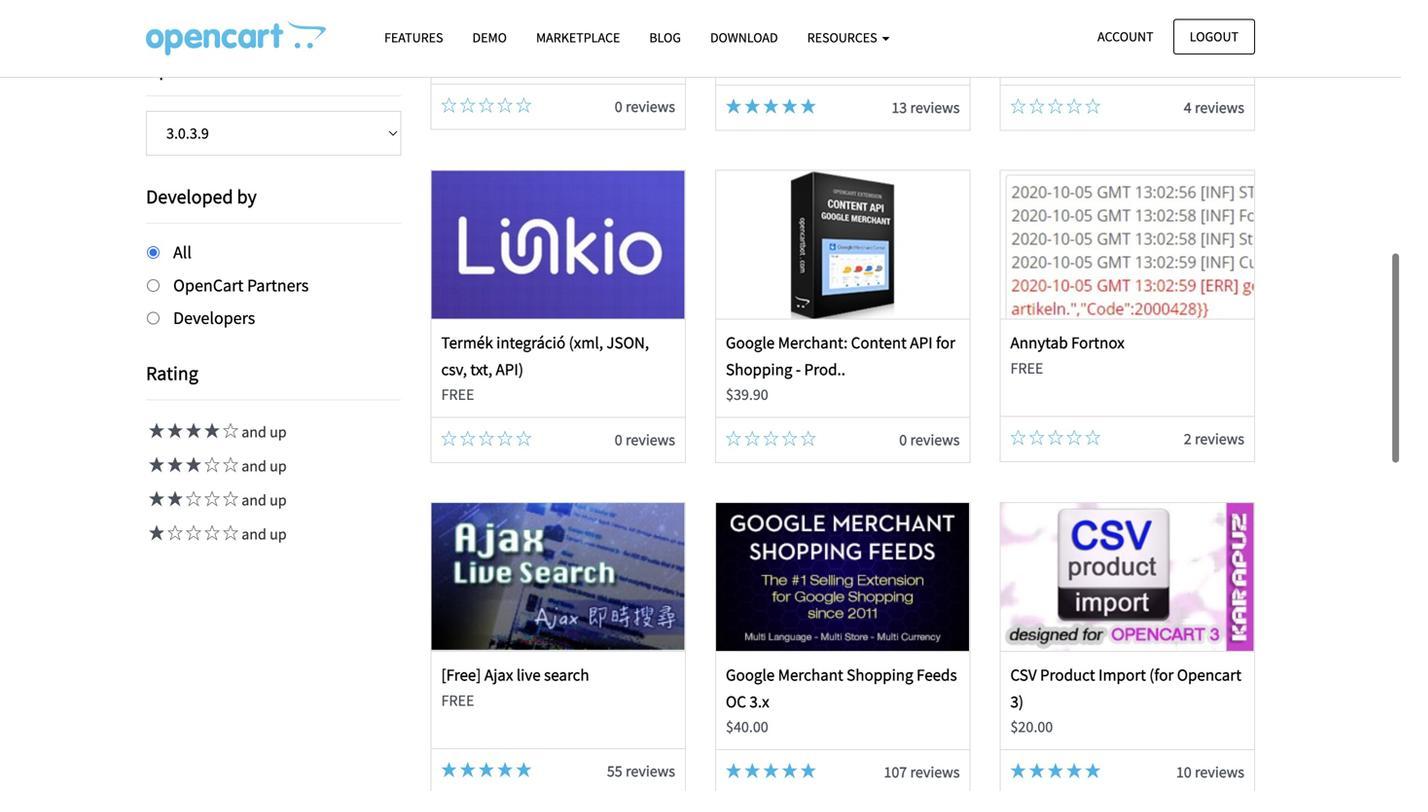 Task type: vqa. For each thing, say whether or not it's contained in the screenshot.


Task type: locate. For each thing, give the bounding box(es) containing it.
product up alibaba
[[1054, 0, 1109, 20]]

4 reviews
[[1184, 98, 1245, 117]]

free
[[1011, 359, 1044, 378], [441, 385, 474, 404], [441, 691, 474, 710]]

2 vertical spatial free
[[441, 691, 474, 710]]

oc
[[726, 692, 747, 712]]

product inside csv product import (for opencart 3) $20.00
[[1041, 665, 1096, 685]]

termék integráció (xml, json, csv, txt, api) free
[[441, 333, 649, 404]]

(for
[[1150, 665, 1174, 685]]

2 google from the top
[[726, 665, 775, 685]]

opencart up the developers
[[173, 274, 244, 296]]

and
[[1106, 27, 1133, 47], [242, 422, 267, 442], [242, 456, 267, 476], [242, 490, 267, 510], [242, 525, 267, 544]]

None radio
[[147, 279, 160, 292], [147, 312, 160, 325], [147, 279, 160, 292], [147, 312, 160, 325]]

(taobao,
[[1163, 0, 1223, 20]]

star light o image
[[441, 97, 457, 113], [498, 97, 513, 113], [516, 97, 532, 113], [1011, 98, 1026, 114], [1030, 98, 1045, 114], [1048, 98, 1064, 114], [1067, 98, 1083, 114], [220, 423, 238, 438], [1011, 430, 1026, 445], [1048, 430, 1064, 445], [1067, 430, 1083, 445], [441, 431, 457, 446], [479, 431, 494, 446], [516, 431, 532, 446], [726, 431, 742, 446], [782, 431, 798, 446], [801, 431, 817, 446], [220, 457, 238, 472], [201, 491, 220, 507], [165, 525, 183, 541], [183, 525, 201, 541]]

google merchant: content api for shopping - prod.. $39.90
[[726, 333, 956, 404]]

star light image
[[726, 98, 742, 114], [764, 98, 779, 114], [782, 98, 798, 114], [801, 98, 817, 114], [165, 423, 183, 438], [183, 423, 201, 438], [201, 423, 220, 438], [146, 525, 165, 541], [460, 762, 476, 778], [479, 762, 494, 778], [498, 762, 513, 778], [516, 762, 532, 778], [1048, 763, 1064, 779]]

0 reviews
[[615, 97, 676, 116], [615, 430, 676, 450], [900, 430, 960, 450]]

feed manager pro (customizable product feeds)
[[726, 0, 952, 47]]

demo
[[473, 29, 507, 46]]

-
[[796, 359, 801, 379]]

10 reviews
[[1177, 763, 1245, 782]]

google inside google merchant: content api for shopping - prod.. $39.90
[[726, 333, 775, 353]]

blog
[[650, 29, 681, 46]]

google
[[726, 333, 775, 353], [726, 665, 775, 685]]

free down annytab
[[1011, 359, 1044, 378]]

0 vertical spatial opencart
[[146, 57, 224, 81]]

and for fourth and up link from the bottom
[[242, 422, 267, 442]]

shopping inside google merchant: content api for shopping - prod.. $39.90
[[726, 359, 793, 379]]

annytab fortnox link
[[1011, 333, 1125, 353]]

product
[[1054, 0, 1109, 20], [726, 27, 781, 47], [1041, 665, 1096, 685]]

0 vertical spatial free
[[1011, 359, 1044, 378]]

import
[[1112, 0, 1160, 20], [1099, 665, 1147, 685]]

download link
[[696, 20, 793, 55]]

reviews for [free] ajax live search
[[626, 762, 676, 781]]

import left (for on the right of page
[[1099, 665, 1147, 685]]

otapi product import (taobao, 1688, alibaba and .. link
[[1011, 0, 1223, 47]]

free down csv,
[[441, 385, 474, 404]]

csv product import (for opencart 3) link
[[1011, 665, 1242, 712]]

feeds)
[[785, 27, 830, 47]]

csv product import (for opencart 3) image
[[1001, 503, 1254, 651]]

opencart down opencart product feeds image
[[146, 57, 224, 81]]

product right csv
[[1041, 665, 1096, 685]]

google merchant shopping feeds oc 3.x $40.00
[[726, 665, 957, 737]]

product down feed
[[726, 27, 781, 47]]

1 and up link from the top
[[146, 422, 287, 442]]

import up ..
[[1112, 0, 1160, 20]]

logout
[[1190, 28, 1239, 45]]

1 vertical spatial shopping
[[847, 665, 914, 685]]

import inside otapi product import (taobao, 1688, alibaba and ..
[[1112, 0, 1160, 20]]

10
[[1177, 763, 1192, 782]]

termék integráció (xml, json, csv, txt, api) link
[[441, 333, 649, 379]]

content
[[851, 333, 907, 353]]

pro
[[826, 0, 850, 20]]

resources
[[808, 29, 880, 46]]

and up
[[238, 422, 287, 442], [238, 456, 287, 476], [238, 490, 287, 510], [238, 525, 287, 544]]

0 for google merchant: content api for shopping - prod..
[[900, 430, 907, 450]]

1 horizontal spatial shopping
[[847, 665, 914, 685]]

0 vertical spatial import
[[1112, 0, 1160, 20]]

1 vertical spatial import
[[1099, 665, 1147, 685]]

0 for termék integráció (xml, json, csv, txt, api)
[[615, 430, 623, 450]]

$20.00
[[1011, 717, 1053, 737]]

shopping up $39.90
[[726, 359, 793, 379]]

google up $39.90
[[726, 333, 775, 353]]

and inside otapi product import (taobao, 1688, alibaba and ..
[[1106, 27, 1133, 47]]

product inside feed manager pro (customizable product feeds)
[[726, 27, 781, 47]]

1 vertical spatial product
[[726, 27, 781, 47]]

google inside google merchant shopping feeds oc 3.x $40.00
[[726, 665, 775, 685]]

features link
[[370, 20, 458, 55]]

free inside [free] ajax live search free
[[441, 691, 474, 710]]

for
[[936, 333, 956, 353]]

1 vertical spatial google
[[726, 665, 775, 685]]

google merchant shopping feeds oc 3.x image
[[717, 503, 970, 651]]

developed by
[[146, 184, 257, 209]]

3 and up link from the top
[[146, 490, 287, 510]]

and for third and up link from the bottom of the page
[[242, 456, 267, 476]]

and up link
[[146, 422, 287, 442], [146, 456, 287, 476], [146, 490, 287, 510], [146, 525, 287, 544]]

107
[[884, 763, 907, 782]]

None radio
[[147, 246, 160, 259]]

0 horizontal spatial shopping
[[726, 359, 793, 379]]

csv product import (for opencart 3) $20.00
[[1011, 665, 1242, 737]]

up
[[270, 422, 287, 442], [270, 456, 287, 476], [270, 490, 287, 510], [270, 525, 287, 544]]

free down [free]
[[441, 691, 474, 710]]

4 and up from the top
[[238, 525, 287, 544]]

fortnox
[[1072, 333, 1125, 353]]

reviews
[[626, 97, 676, 116], [911, 98, 960, 117], [1195, 98, 1245, 117], [1195, 429, 1245, 449], [626, 430, 676, 450], [911, 430, 960, 450], [626, 762, 676, 781], [911, 763, 960, 782], [1195, 763, 1245, 782]]

product for csv
[[1041, 665, 1096, 685]]

0 vertical spatial product
[[1054, 0, 1109, 20]]

1 vertical spatial opencart
[[173, 274, 244, 296]]

0 vertical spatial shopping
[[726, 359, 793, 379]]

google merchant shopping feeds oc 3.x link
[[726, 665, 957, 712]]

opencart for opencart partners
[[173, 274, 244, 296]]

0 vertical spatial google
[[726, 333, 775, 353]]

reviews for annytab fortnox
[[1195, 429, 1245, 449]]

features
[[385, 29, 443, 46]]

3.x
[[750, 692, 770, 712]]

google merchant: content api for shopping - prod.. link
[[726, 333, 956, 379]]

0
[[615, 97, 623, 116], [615, 430, 623, 450], [900, 430, 907, 450]]

opencart product feeds image
[[146, 20, 326, 55]]

google up 3.x at the right bottom
[[726, 665, 775, 685]]

and for first and up link from the bottom
[[242, 525, 267, 544]]

[free] ajax live search image
[[432, 503, 685, 651]]

annytab
[[1011, 333, 1068, 353]]

1 google from the top
[[726, 333, 775, 353]]

4
[[1184, 98, 1192, 117]]

opencart version
[[146, 57, 288, 81]]

annytab fortnox image
[[1001, 171, 1254, 319]]

product inside otapi product import (taobao, 1688, alibaba and ..
[[1054, 0, 1109, 20]]

reviews for termék integráció (xml, json, csv, txt, api)
[[626, 430, 676, 450]]

import inside csv product import (for opencart 3) $20.00
[[1099, 665, 1147, 685]]

import for (for
[[1099, 665, 1147, 685]]

partners
[[247, 274, 309, 296]]

..
[[1136, 27, 1144, 47]]

0 reviews for termék integráció (xml, json, csv, txt, api)
[[615, 430, 676, 450]]

all
[[173, 241, 192, 263]]

star light image
[[745, 98, 760, 114], [146, 423, 165, 438], [146, 457, 165, 472], [165, 457, 183, 472], [183, 457, 201, 472], [146, 491, 165, 507], [165, 491, 183, 507], [441, 762, 457, 778], [726, 763, 742, 779], [745, 763, 760, 779], [764, 763, 779, 779], [782, 763, 798, 779], [801, 763, 817, 779], [1011, 763, 1026, 779], [1030, 763, 1045, 779], [1067, 763, 1083, 779], [1086, 763, 1101, 779]]

resources link
[[793, 20, 905, 55]]

logout link
[[1174, 19, 1256, 54]]

shopping left feeds
[[847, 665, 914, 685]]

json,
[[607, 333, 649, 353]]

google for 3.x
[[726, 665, 775, 685]]

termék
[[441, 333, 493, 353]]

csv
[[1011, 665, 1037, 685]]

shopping
[[726, 359, 793, 379], [847, 665, 914, 685]]

2 vertical spatial product
[[1041, 665, 1096, 685]]

star light o image
[[460, 97, 476, 113], [479, 97, 494, 113], [1086, 98, 1101, 114], [1030, 430, 1045, 445], [1086, 430, 1101, 445], [460, 431, 476, 446], [498, 431, 513, 446], [745, 431, 760, 446], [764, 431, 779, 446], [201, 457, 220, 472], [183, 491, 201, 507], [220, 491, 238, 507], [201, 525, 220, 541], [220, 525, 238, 541]]

1 vertical spatial free
[[441, 385, 474, 404]]



Task type: describe. For each thing, give the bounding box(es) containing it.
annytab fortnox free
[[1011, 333, 1125, 378]]

otapi
[[1011, 0, 1051, 20]]

live
[[517, 665, 541, 685]]

3 and up from the top
[[238, 490, 287, 510]]

3)
[[1011, 692, 1024, 712]]

google merchant: content api for shopping - prod.. image
[[717, 171, 970, 319]]

demo link
[[458, 20, 522, 55]]

rating
[[146, 361, 198, 385]]

api)
[[496, 359, 524, 379]]

1 and up from the top
[[238, 422, 287, 442]]

txt,
[[471, 359, 493, 379]]

termék integráció  (xml, json, csv, txt, api) image
[[432, 171, 685, 319]]

$40.00
[[726, 717, 769, 737]]

1 up from the top
[[270, 422, 287, 442]]

107 reviews
[[884, 763, 960, 782]]

2 and up link from the top
[[146, 456, 287, 476]]

merchant:
[[778, 333, 848, 353]]

alibaba
[[1051, 27, 1103, 47]]

api
[[910, 333, 933, 353]]

13
[[892, 98, 907, 117]]

marketplace link
[[522, 20, 635, 55]]

developers
[[173, 307, 255, 329]]

2 and up from the top
[[238, 456, 287, 476]]

product for otapi
[[1054, 0, 1109, 20]]

merchant
[[778, 665, 844, 685]]

0 reviews for google merchant: content api for shopping - prod..
[[900, 430, 960, 450]]

2
[[1184, 429, 1192, 449]]

$49.99
[[441, 26, 484, 45]]

account link
[[1082, 19, 1171, 54]]

2 up from the top
[[270, 456, 287, 476]]

55 reviews
[[607, 762, 676, 781]]

free inside annytab fortnox free
[[1011, 359, 1044, 378]]

feeds
[[917, 665, 957, 685]]

55
[[607, 762, 623, 781]]

by
[[237, 184, 257, 209]]

download
[[711, 29, 778, 46]]

feed
[[726, 0, 760, 20]]

marketplace
[[536, 29, 620, 46]]

csv,
[[441, 359, 467, 379]]

and for second and up link from the bottom
[[242, 490, 267, 510]]

free inside the termék integráció (xml, json, csv, txt, api) free
[[441, 385, 474, 404]]

google for shopping
[[726, 333, 775, 353]]

1688,
[[1011, 27, 1048, 47]]

(customizable
[[853, 0, 952, 20]]

account
[[1098, 28, 1154, 45]]

import for (taobao,
[[1112, 0, 1160, 20]]

$39.90
[[726, 385, 769, 404]]

opencart for opencart version
[[146, 57, 224, 81]]

version
[[228, 57, 288, 81]]

[free] ajax live search free
[[441, 665, 590, 710]]

13 reviews
[[892, 98, 960, 117]]

reviews for google merchant: content api for shopping - prod..
[[911, 430, 960, 450]]

reviews for csv product import (for opencart 3)
[[1195, 763, 1245, 782]]

integráció
[[497, 333, 566, 353]]

2 reviews
[[1184, 429, 1245, 449]]

shopping inside google merchant shopping feeds oc 3.x $40.00
[[847, 665, 914, 685]]

manager
[[763, 0, 823, 20]]

(xml,
[[569, 333, 604, 353]]

[free] ajax live search link
[[441, 665, 590, 685]]

4 and up link from the top
[[146, 525, 287, 544]]

otapi product import (taobao, 1688, alibaba and ..
[[1011, 0, 1223, 47]]

3 up from the top
[[270, 490, 287, 510]]

search
[[544, 665, 590, 685]]

[free]
[[441, 665, 481, 685]]

developed
[[146, 184, 233, 209]]

opencart
[[1178, 665, 1242, 685]]

reviews for google merchant shopping feeds oc 3.x
[[911, 763, 960, 782]]

feed manager pro (customizable product feeds) link
[[726, 0, 952, 47]]

ajax
[[485, 665, 513, 685]]

4 up from the top
[[270, 525, 287, 544]]

prod..
[[805, 359, 846, 379]]

opencart partners
[[173, 274, 309, 296]]

blog link
[[635, 20, 696, 55]]



